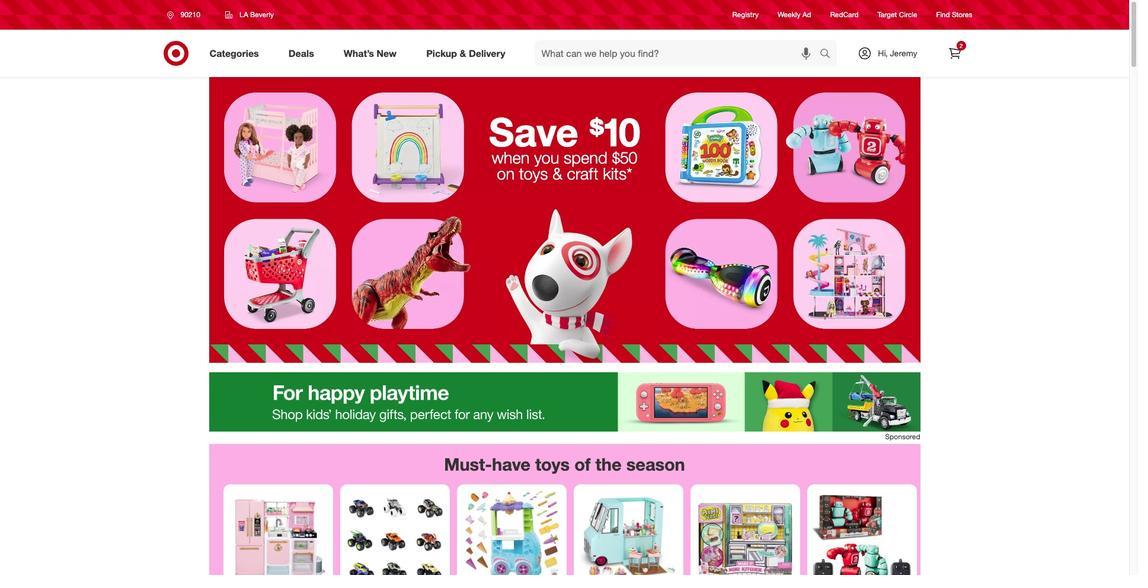 Task type: vqa. For each thing, say whether or not it's contained in the screenshot.
Deals
yes



Task type: locate. For each thing, give the bounding box(es) containing it.
2 link
[[942, 40, 968, 66]]

save
[[489, 108, 579, 156]]

play-doh kitchen creations ultimate ice cream toy truck playset image
[[462, 489, 562, 575]]

1 vertical spatial &
[[553, 164, 563, 183]]

& inside when you spend $50 on toys & craft kits*
[[553, 164, 563, 183]]

circle
[[899, 10, 918, 19]]

0 vertical spatial &
[[460, 47, 466, 59]]

carousel region
[[209, 444, 921, 575]]

the
[[596, 454, 622, 475]]

on
[[497, 164, 515, 183]]

1 horizontal spatial &
[[553, 164, 563, 183]]

advertisement region
[[209, 372, 921, 432]]

you
[[534, 148, 559, 167]]

craft
[[567, 164, 599, 183]]

target circle link
[[878, 10, 918, 20]]

find stores link
[[937, 10, 973, 20]]

what's new link
[[334, 40, 412, 66]]

toys
[[519, 164, 548, 183], [535, 454, 570, 475]]

la beverly
[[239, 10, 274, 19]]

monster jam 1:64 scale monster truck diecast 9pk image
[[345, 489, 445, 575]]

hi, jeremy
[[878, 48, 918, 58]]

$10
[[589, 108, 641, 156]]

1 vertical spatial toys
[[535, 454, 570, 475]]

redcard link
[[831, 10, 859, 20]]

mga's miniverse make it mini kitchen playset with uv light image
[[695, 489, 795, 575]]

deals link
[[279, 40, 329, 66]]

toys left the of
[[535, 454, 570, 475]]

& right pickup
[[460, 47, 466, 59]]

0 vertical spatial toys
[[519, 164, 548, 183]]

la beverly button
[[218, 4, 282, 25]]

spend
[[564, 148, 608, 167]]

ad
[[803, 10, 812, 19]]

$50
[[612, 148, 638, 167]]

fao schwarz robot knockout remote control boxing set image
[[812, 489, 912, 575]]

& left craft
[[553, 164, 563, 183]]

find stores
[[937, 10, 973, 19]]

&
[[460, 47, 466, 59], [553, 164, 563, 183]]

la
[[239, 10, 248, 19]]

toys right on
[[519, 164, 548, 183]]

find
[[937, 10, 950, 19]]

new
[[377, 47, 397, 59]]



Task type: describe. For each thing, give the bounding box(es) containing it.
90210
[[181, 10, 200, 19]]

hi,
[[878, 48, 888, 58]]

pickup & delivery
[[426, 47, 506, 59]]

season
[[627, 454, 685, 475]]

categories link
[[200, 40, 274, 66]]

stores
[[952, 10, 973, 19]]

kits*
[[603, 164, 633, 183]]

90210 button
[[159, 4, 213, 25]]

sponsored
[[885, 432, 921, 441]]

toys inside carousel region
[[535, 454, 570, 475]]

disney princess style collection fresh prep gourmet kitchen image
[[228, 489, 328, 575]]

What can we help you find? suggestions appear below search field
[[535, 40, 823, 66]]

save $10
[[489, 108, 641, 156]]

pickup
[[426, 47, 457, 59]]

search
[[815, 48, 843, 60]]

registry
[[733, 10, 759, 19]]

when you spend $50 on toys & craft kits*
[[492, 148, 638, 183]]

weekly ad
[[778, 10, 812, 19]]

have
[[492, 454, 531, 475]]

beverly
[[250, 10, 274, 19]]

2
[[960, 42, 963, 49]]

pickup & delivery link
[[416, 40, 520, 66]]

when
[[492, 148, 530, 167]]

jeremy
[[890, 48, 918, 58]]

target
[[878, 10, 897, 19]]

categories
[[210, 47, 259, 59]]

search button
[[815, 40, 843, 69]]

of
[[575, 454, 591, 475]]

toys inside when you spend $50 on toys & craft kits*
[[519, 164, 548, 183]]

registry link
[[733, 10, 759, 20]]

redcard
[[831, 10, 859, 19]]

must-have toys of the season
[[444, 454, 685, 475]]

deals
[[289, 47, 314, 59]]

our generation sweet stop ice cream truck with electronics for 18" dolls - light blue image
[[578, 489, 679, 575]]

what's
[[344, 47, 374, 59]]

target circle
[[878, 10, 918, 19]]

must-
[[444, 454, 492, 475]]

what's new
[[344, 47, 397, 59]]

0 horizontal spatial &
[[460, 47, 466, 59]]

weekly
[[778, 10, 801, 19]]

delivery
[[469, 47, 506, 59]]

weekly ad link
[[778, 10, 812, 20]]



